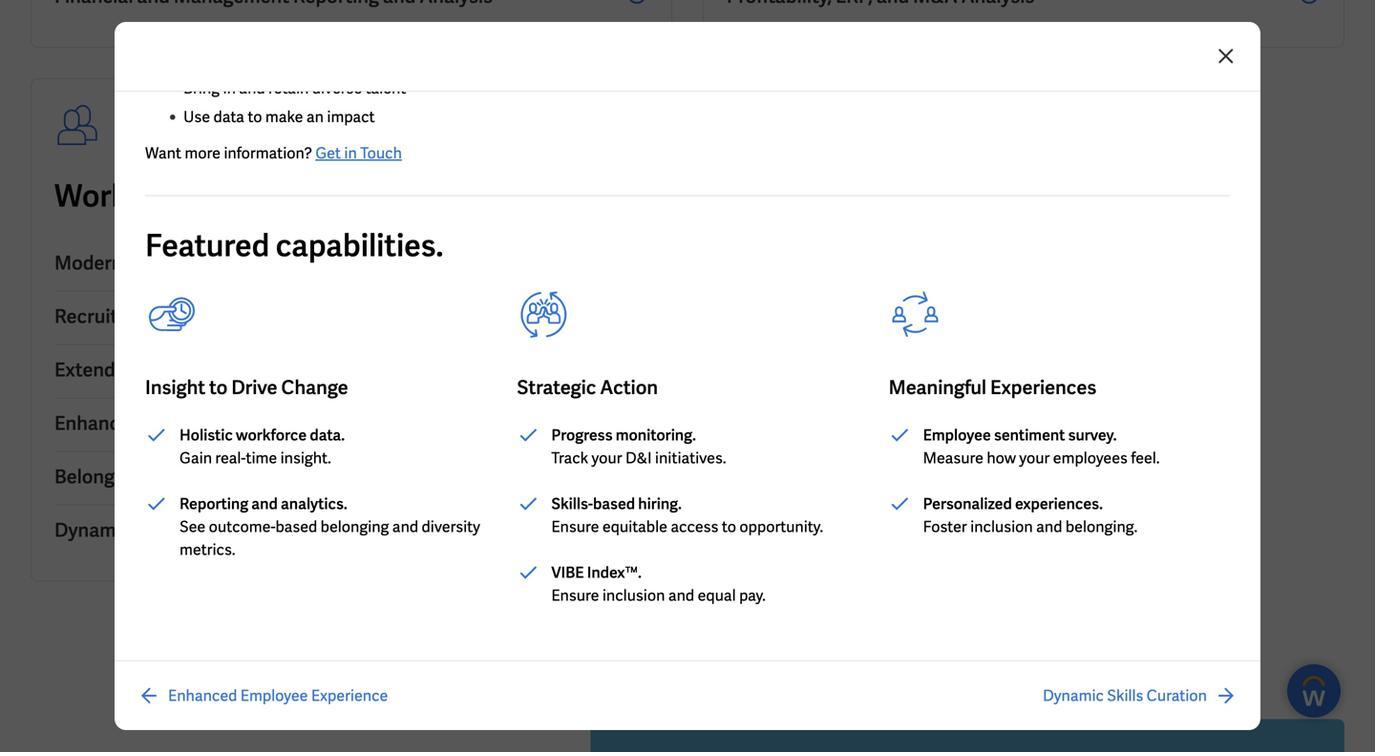 Task type: locate. For each thing, give the bounding box(es) containing it.
onboard
[[158, 304, 235, 329]]

bring
[[183, 78, 220, 98]]

0 horizontal spatial dynamic
[[54, 518, 131, 543]]

dynamic inside featured capabilities. dialog
[[1044, 687, 1105, 707]]

measure
[[924, 449, 984, 469]]

2 horizontal spatial employee
[[924, 426, 992, 446]]

experience inside featured capabilities. dialog
[[311, 687, 388, 707]]

diversity
[[182, 465, 259, 490]]

0 horizontal spatial dynamic skills curation
[[54, 518, 261, 543]]

0 vertical spatial based
[[593, 494, 636, 515]]

employees
[[1054, 449, 1128, 469]]

progress monitoring. track your d&i initiatives.
[[552, 426, 727, 469]]

based down the analytics. at the left bottom
[[276, 517, 317, 537]]

0 vertical spatial dynamic skills curation
[[54, 518, 261, 543]]

0 vertical spatial curation
[[185, 518, 261, 543]]

real-
[[215, 449, 246, 469]]

skills
[[135, 518, 181, 543], [1108, 687, 1144, 707]]

to right access
[[722, 517, 737, 537]]

1 vertical spatial inclusion
[[603, 586, 665, 606]]

inclusion down index™.
[[603, 586, 665, 606]]

0 horizontal spatial curation
[[185, 518, 261, 543]]

want
[[145, 143, 182, 163]]

1 your from the left
[[592, 449, 623, 469]]

employee
[[145, 411, 230, 436], [924, 426, 992, 446], [241, 687, 308, 707]]

enhanced inside featured capabilities. dialog
[[168, 687, 237, 707]]

curation
[[185, 518, 261, 543], [1147, 687, 1208, 707]]

0 vertical spatial ensure
[[552, 517, 600, 537]]

workforce down "onboard"
[[141, 358, 232, 383]]

1 horizontal spatial based
[[593, 494, 636, 515]]

dynamic
[[54, 518, 131, 543], [1044, 687, 1105, 707]]

0 vertical spatial dynamic
[[54, 518, 131, 543]]

2 your from the left
[[1020, 449, 1050, 469]]

bring in and retain diverse talent use data to make an impact
[[183, 78, 406, 127]]

ensure inside vibe index™. ensure inclusion and equal pay.
[[552, 586, 600, 606]]

1 vertical spatial workforce
[[141, 358, 232, 383]]

dynamic skills curation for dynamic skills curation 'button' to the left
[[54, 518, 261, 543]]

0 horizontal spatial your
[[592, 449, 623, 469]]

and
[[239, 78, 265, 98], [122, 304, 154, 329], [145, 465, 178, 490], [252, 494, 278, 515], [393, 517, 419, 537], [1037, 517, 1063, 537], [669, 586, 695, 606]]

meaningful experiences
[[889, 376, 1097, 400]]

workforce down want
[[54, 176, 200, 216]]

dynamic skills curation button
[[54, 506, 649, 558], [1044, 685, 1238, 708]]

1 vertical spatial ensure
[[552, 586, 600, 606]]

0 horizontal spatial skills
[[135, 518, 181, 543]]

and left the gain
[[145, 465, 178, 490]]

1 vertical spatial enhanced employee experience button
[[138, 685, 388, 708]]

0 horizontal spatial based
[[276, 517, 317, 537]]

dynamic skills curation
[[54, 518, 261, 543], [1044, 687, 1208, 707]]

gain
[[180, 449, 212, 469]]

get in touch link
[[316, 143, 402, 163]]

your down sentiment on the right bottom
[[1020, 449, 1050, 469]]

inclusion
[[971, 517, 1034, 537], [603, 586, 665, 606]]

dynamic for dynamic skills curation 'button' inside the featured capabilities. dialog
[[1044, 687, 1105, 707]]

inclusion for experiences.
[[971, 517, 1034, 537]]

see
[[180, 517, 206, 537]]

belonging
[[321, 517, 389, 537]]

1 horizontal spatial enhanced
[[168, 687, 237, 707]]

1 vertical spatial dynamic skills curation
[[1044, 687, 1208, 707]]

and right recruit
[[122, 304, 154, 329]]

ensure down skills-
[[552, 517, 600, 537]]

want more information? get in touch
[[145, 143, 402, 163]]

0 vertical spatial enhanced
[[54, 411, 141, 436]]

1 vertical spatial dynamic skills curation button
[[1044, 685, 1238, 708]]

1 ensure from the top
[[552, 517, 600, 537]]

0 vertical spatial in
[[223, 78, 236, 98]]

0 vertical spatial dynamic skills curation button
[[54, 506, 649, 558]]

initiatives.
[[655, 449, 727, 469]]

0 vertical spatial skills
[[135, 518, 181, 543]]

ensure inside the skills-based hiring. ensure equitable access to opportunity.
[[552, 517, 600, 537]]

an
[[307, 107, 324, 127]]

2 horizontal spatial to
[[722, 517, 737, 537]]

experience
[[234, 411, 331, 436], [311, 687, 388, 707]]

track
[[552, 449, 589, 469]]

in
[[223, 78, 236, 98], [344, 143, 357, 163]]

your inside employee sentiment survey. measure how your employees feel.
[[1020, 449, 1050, 469]]

reporting and analytics. see outcome-based belonging and diversity metrics.
[[180, 494, 480, 560]]

and inside belonging and diversity "button"
[[145, 465, 178, 490]]

vibe index™. ensure inclusion and equal pay.
[[552, 563, 766, 606]]

and inside vibe index™. ensure inclusion and equal pay.
[[669, 586, 695, 606]]

featured capabilities.
[[145, 226, 444, 266]]

inclusion inside personalized experiences. foster inclusion and belonging.
[[971, 517, 1034, 537]]

1 horizontal spatial to
[[248, 107, 262, 127]]

to right data at the top left of page
[[248, 107, 262, 127]]

workforce
[[54, 176, 200, 216], [141, 358, 232, 383]]

1 vertical spatial dynamic
[[1044, 687, 1105, 707]]

and left retain
[[239, 78, 265, 98]]

and left diversity
[[393, 517, 419, 537]]

0 horizontal spatial inclusion
[[603, 586, 665, 606]]

0 vertical spatial experience
[[234, 411, 331, 436]]

enhanced employee experience button
[[54, 399, 649, 452], [138, 685, 388, 708]]

0 horizontal spatial to
[[209, 376, 228, 400]]

inclusion inside vibe index™. ensure inclusion and equal pay.
[[603, 586, 665, 606]]

ensure
[[552, 517, 600, 537], [552, 586, 600, 606]]

idc infobrief for tech image
[[591, 720, 1345, 753]]

based up equitable
[[593, 494, 636, 515]]

and up outcome-
[[252, 494, 278, 515]]

based inside the skills-based hiring. ensure equitable access to opportunity.
[[593, 494, 636, 515]]

in inside bring in and retain diverse talent use data to make an impact
[[223, 78, 236, 98]]

impact
[[327, 107, 375, 127]]

1 horizontal spatial skills
[[1108, 687, 1144, 707]]

featured
[[145, 226, 270, 266]]

ensure down vibe
[[552, 586, 600, 606]]

skills inside featured capabilities. dialog
[[1108, 687, 1144, 707]]

to left drive
[[209, 376, 228, 400]]

inclusion for index™.
[[603, 586, 665, 606]]

0 vertical spatial enhanced employee experience button
[[54, 399, 649, 452]]

0 vertical spatial inclusion
[[971, 517, 1034, 537]]

curation inside featured capabilities. dialog
[[1147, 687, 1208, 707]]

use
[[183, 107, 210, 127]]

enhanced
[[54, 411, 141, 436], [168, 687, 237, 707]]

get
[[316, 143, 341, 163]]

enhanced employee experience
[[54, 411, 331, 436], [168, 687, 388, 707]]

1 horizontal spatial dynamic skills curation
[[1044, 687, 1208, 707]]

1 vertical spatial curation
[[1147, 687, 1208, 707]]

0 horizontal spatial in
[[223, 78, 236, 98]]

inclusion down personalized
[[971, 517, 1034, 537]]

curation for dynamic skills curation 'button' inside the featured capabilities. dialog
[[1147, 687, 1208, 707]]

insight
[[145, 376, 205, 400]]

data.
[[310, 426, 345, 446]]

vibe
[[552, 563, 584, 583]]

in right bring
[[223, 78, 236, 98]]

1 horizontal spatial your
[[1020, 449, 1050, 469]]

0 vertical spatial enhanced employee experience
[[54, 411, 331, 436]]

insight.
[[281, 449, 331, 469]]

your
[[592, 449, 623, 469], [1020, 449, 1050, 469]]

in right get
[[344, 143, 357, 163]]

belonging
[[54, 465, 141, 490]]

1 vertical spatial in
[[344, 143, 357, 163]]

and left 'equal'
[[669, 586, 695, 606]]

information?
[[224, 143, 312, 163]]

1 horizontal spatial dynamic skills curation button
[[1044, 685, 1238, 708]]

dynamic skills curation inside featured capabilities. dialog
[[1044, 687, 1208, 707]]

the
[[251, 176, 298, 216]]

2 vertical spatial to
[[722, 517, 737, 537]]

your left d&i
[[592, 449, 623, 469]]

1 vertical spatial enhanced
[[168, 687, 237, 707]]

skills for dynamic skills curation 'button' inside the featured capabilities. dialog
[[1108, 687, 1144, 707]]

service
[[192, 251, 256, 276]]

1 vertical spatial enhanced employee experience
[[168, 687, 388, 707]]

1 horizontal spatial curation
[[1147, 687, 1208, 707]]

and inside personalized experiences. foster inclusion and belonging.
[[1037, 517, 1063, 537]]

and inside recruit and onboard button
[[122, 304, 154, 329]]

1 vertical spatial skills
[[1108, 687, 1144, 707]]

1 horizontal spatial dynamic
[[1044, 687, 1105, 707]]

based
[[593, 494, 636, 515], [276, 517, 317, 537]]

enhanced employee experience button inside featured capabilities. dialog
[[138, 685, 388, 708]]

talent
[[366, 78, 406, 98]]

0 horizontal spatial dynamic skills curation button
[[54, 506, 649, 558]]

1 horizontal spatial inclusion
[[971, 517, 1034, 537]]

2 ensure from the top
[[552, 586, 600, 606]]

enhanced employee experience inside featured capabilities. dialog
[[168, 687, 388, 707]]

retain
[[269, 78, 309, 98]]

feel.
[[1132, 449, 1160, 469]]

workforce inside button
[[141, 358, 232, 383]]

data
[[214, 107, 245, 127]]

action
[[600, 376, 658, 400]]

0 vertical spatial to
[[248, 107, 262, 127]]

and down "experiences."
[[1037, 517, 1063, 537]]

more
[[185, 143, 221, 163]]

workforce for the future of technology
[[54, 176, 595, 216]]

foster
[[924, 517, 968, 537]]

recruit and onboard
[[54, 304, 235, 329]]

1 vertical spatial based
[[276, 517, 317, 537]]

1 vertical spatial experience
[[311, 687, 388, 707]]



Task type: describe. For each thing, give the bounding box(es) containing it.
belonging and diversity
[[54, 465, 259, 490]]

featured capabilities. dialog
[[0, 0, 1376, 753]]

analytics.
[[281, 494, 348, 515]]

how
[[987, 449, 1017, 469]]

workforce
[[236, 426, 307, 446]]

strategic action
[[517, 376, 658, 400]]

metrics.
[[180, 540, 236, 560]]

personalized
[[924, 494, 1013, 515]]

dynamic skills curation button inside featured capabilities. dialog
[[1044, 685, 1238, 708]]

outcome-
[[209, 517, 276, 537]]

1 vertical spatial to
[[209, 376, 228, 400]]

sentiment
[[995, 426, 1066, 446]]

future
[[304, 176, 395, 216]]

diverse
[[312, 78, 362, 98]]

make
[[266, 107, 303, 127]]

management
[[236, 358, 351, 383]]

equal
[[698, 586, 736, 606]]

holistic workforce data. gain real-time insight.
[[180, 426, 345, 469]]

extended workforce management button
[[54, 345, 649, 399]]

skills for dynamic skills curation 'button' to the left
[[135, 518, 181, 543]]

drive
[[231, 376, 278, 400]]

experiences.
[[1016, 494, 1104, 515]]

touch
[[360, 143, 402, 163]]

skills-based hiring. ensure equitable access to opportunity.
[[552, 494, 824, 537]]

belonging and diversity button
[[54, 452, 649, 506]]

d&i
[[626, 449, 652, 469]]

modernized hr service delivery button
[[54, 238, 649, 292]]

0 horizontal spatial enhanced
[[54, 411, 141, 436]]

skills-
[[552, 494, 593, 515]]

1 horizontal spatial employee
[[241, 687, 308, 707]]

extended
[[54, 358, 137, 383]]

pay.
[[740, 586, 766, 606]]

modernized
[[54, 251, 158, 276]]

dynamic for dynamic skills curation 'button' to the left
[[54, 518, 131, 543]]

time
[[246, 449, 277, 469]]

extended workforce management
[[54, 358, 351, 383]]

delivery
[[260, 251, 331, 276]]

progress
[[552, 426, 613, 446]]

modernized hr service delivery
[[54, 251, 331, 276]]

curation for dynamic skills curation 'button' to the left
[[185, 518, 261, 543]]

capabilities.
[[276, 226, 444, 266]]

1 horizontal spatial in
[[344, 143, 357, 163]]

hiring.
[[639, 494, 682, 515]]

strategic
[[517, 376, 597, 400]]

recruit and onboard button
[[54, 292, 649, 345]]

diversity
[[422, 517, 480, 537]]

experiences
[[991, 376, 1097, 400]]

belonging.
[[1066, 517, 1138, 537]]

change
[[281, 376, 348, 400]]

equitable
[[603, 517, 668, 537]]

0 horizontal spatial employee
[[145, 411, 230, 436]]

meaningful
[[889, 376, 987, 400]]

access
[[671, 517, 719, 537]]

personalized experiences. foster inclusion and belonging.
[[924, 494, 1138, 537]]

holistic
[[180, 426, 233, 446]]

recruit
[[54, 304, 118, 329]]

dynamic skills curation for dynamic skills curation 'button' inside the featured capabilities. dialog
[[1044, 687, 1208, 707]]

and inside bring in and retain diverse talent use data to make an impact
[[239, 78, 265, 98]]

reporting
[[180, 494, 249, 515]]

0 vertical spatial workforce
[[54, 176, 200, 216]]

employee inside employee sentiment survey. measure how your employees feel.
[[924, 426, 992, 446]]

based inside reporting and analytics. see outcome-based belonging and diversity metrics.
[[276, 517, 317, 537]]

for
[[206, 176, 245, 216]]

your inside progress monitoring. track your d&i initiatives.
[[592, 449, 623, 469]]

monitoring.
[[616, 426, 696, 446]]

to inside the skills-based hiring. ensure equitable access to opportunity.
[[722, 517, 737, 537]]

index™.
[[587, 563, 642, 583]]

employee sentiment survey. measure how your employees feel.
[[924, 426, 1160, 469]]

insight to drive change
[[145, 376, 348, 400]]

opportunity.
[[740, 517, 824, 537]]

technology
[[435, 176, 595, 216]]

survey.
[[1069, 426, 1118, 446]]

hr
[[162, 251, 188, 276]]

of
[[401, 176, 429, 216]]

to inside bring in and retain diverse talent use data to make an impact
[[248, 107, 262, 127]]



Task type: vqa. For each thing, say whether or not it's contained in the screenshot.
FROM
no



